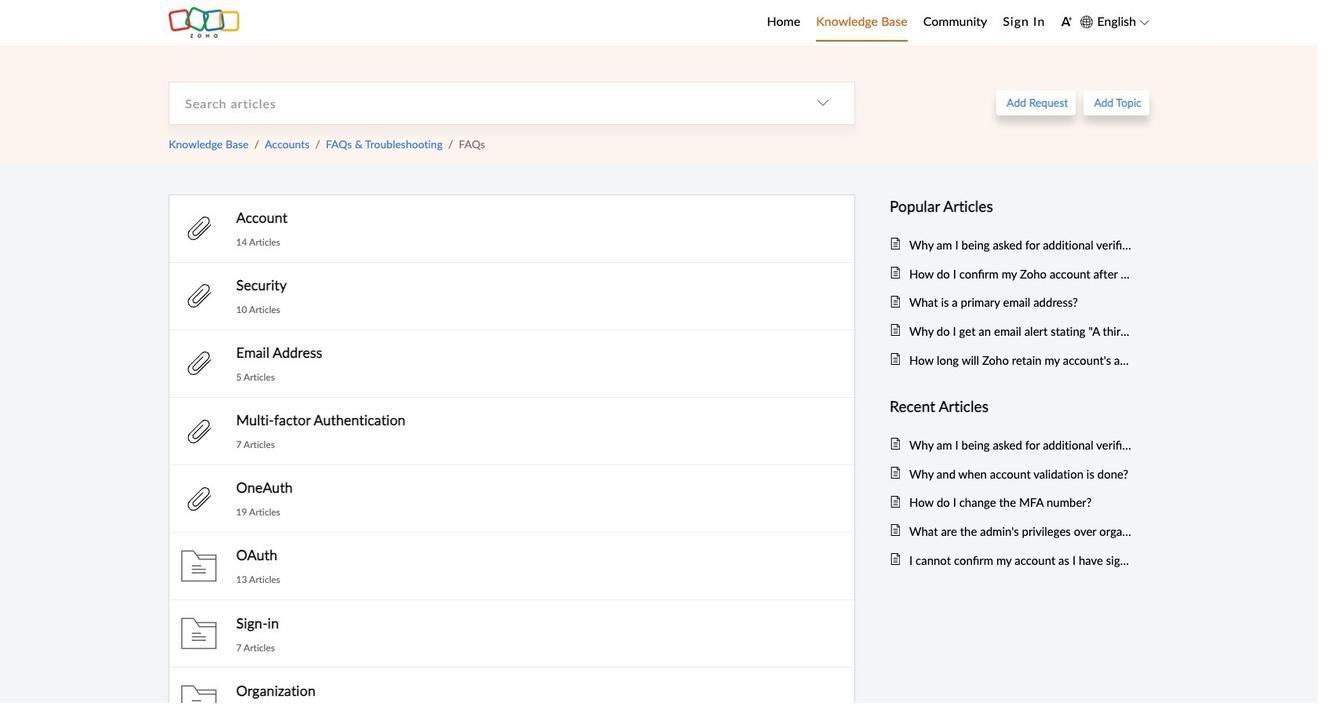 Task type: locate. For each thing, give the bounding box(es) containing it.
1 heading from the top
[[890, 194, 1134, 219]]

1 vertical spatial heading
[[890, 395, 1134, 419]]

heading
[[890, 194, 1134, 219], [890, 395, 1134, 419]]

0 vertical spatial heading
[[890, 194, 1134, 219]]

choose languages element
[[1081, 12, 1150, 32]]

choose category image
[[817, 97, 830, 109]]

choose category element
[[792, 82, 855, 124]]

2 heading from the top
[[890, 395, 1134, 419]]



Task type: describe. For each thing, give the bounding box(es) containing it.
Search articles field
[[170, 82, 792, 124]]

user preference image
[[1062, 16, 1073, 27]]

user preference element
[[1062, 11, 1073, 35]]



Task type: vqa. For each thing, say whether or not it's contained in the screenshot.
choose category icon
yes



